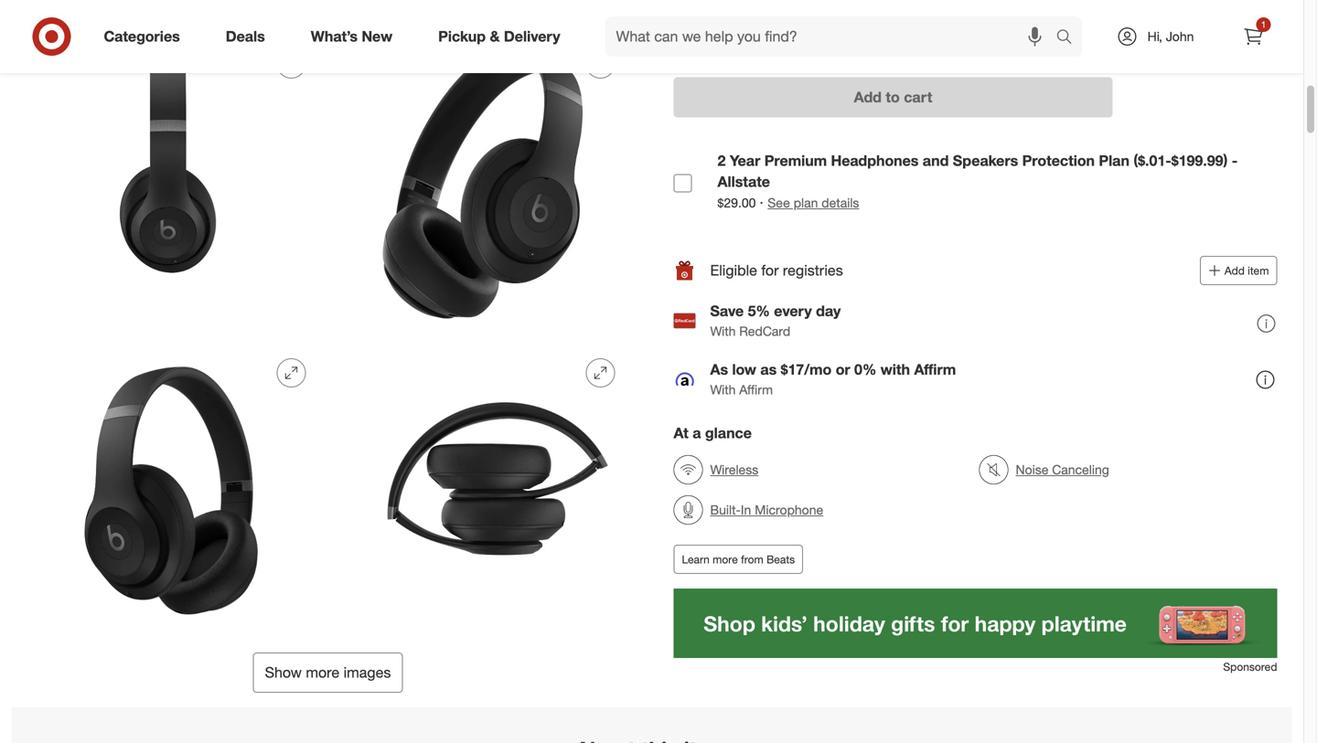 Task type: locate. For each thing, give the bounding box(es) containing it.
hi, john
[[1148, 28, 1194, 44]]

eligible
[[710, 262, 757, 280]]

1 link
[[1234, 16, 1274, 57]]

1 vertical spatial with
[[710, 382, 736, 398]]

pickup & delivery
[[438, 28, 560, 45]]

canceling
[[1052, 462, 1110, 478]]

with inside the save 5% every day with redcard
[[710, 324, 736, 340]]

learn
[[682, 553, 710, 567]]

pickup & delivery link
[[423, 16, 583, 57]]

add left to
[[854, 88, 882, 106]]

1 horizontal spatial ·
[[766, 15, 770, 33]]

wireless button
[[674, 450, 759, 490]]

affirm right the with at the right of page
[[914, 361, 956, 379]]

f
[[709, 36, 718, 54]]

as
[[710, 361, 728, 379]]

show more images
[[265, 664, 391, 682]]

1 horizontal spatial for
[[852, 15, 869, 33]]

add for add item
[[1225, 264, 1245, 278]]

1 vertical spatial add
[[1225, 264, 1245, 278]]

($.01-
[[1134, 152, 1172, 170]]

learn more from beats
[[682, 553, 795, 567]]

&
[[490, 28, 500, 45]]

0 vertical spatial ·
[[766, 15, 770, 33]]

delivery
[[504, 28, 560, 45]]

with
[[710, 324, 736, 340], [710, 382, 736, 398]]

deals
[[226, 28, 265, 45]]

save
[[710, 303, 744, 320]]

affirm
[[914, 361, 956, 379], [739, 382, 773, 398]]

0 horizontal spatial add
[[854, 88, 882, 106]]

year
[[730, 152, 761, 170]]

store
[[965, 15, 998, 33]]

add left item
[[1225, 264, 1245, 278]]

beats studio pro bluetooth wireless headphones, 3 of 23 image
[[26, 35, 321, 330]]

for left pickup
[[852, 15, 869, 33]]

premium
[[765, 152, 827, 170]]

0 horizontal spatial ·
[[760, 194, 764, 211]]

for inside limited stock · not eligible for pickup at this store aisle f 7
[[852, 15, 869, 33]]

1 with from the top
[[710, 324, 736, 340]]

·
[[766, 15, 770, 33], [760, 194, 764, 211]]

affirm down low
[[739, 382, 773, 398]]

new
[[362, 28, 393, 45]]

with down 'as'
[[710, 382, 736, 398]]

-
[[1232, 152, 1238, 170]]

what's new link
[[295, 16, 415, 57]]

more inside learn more from beats button
[[713, 553, 738, 567]]

add item
[[1225, 264, 1269, 278]]

for right eligible
[[761, 262, 779, 280]]

search
[[1048, 29, 1092, 47]]

every
[[774, 303, 812, 320]]

save 5% every day with redcard
[[710, 303, 841, 340]]

glance
[[705, 425, 752, 442]]

0 horizontal spatial more
[[306, 664, 340, 682]]

aisle
[[674, 36, 705, 54]]

for
[[852, 15, 869, 33], [761, 262, 779, 280]]

more inside the show more images button
[[306, 664, 340, 682]]

noise canceling
[[1016, 462, 1110, 478]]

1 horizontal spatial add
[[1225, 264, 1245, 278]]

more right show
[[306, 664, 340, 682]]

0 vertical spatial affirm
[[914, 361, 956, 379]]

$29.00
[[718, 195, 756, 211]]

0 vertical spatial more
[[713, 553, 738, 567]]

as low as $17/mo or 0% with affirm with affirm
[[710, 361, 956, 398]]

or
[[836, 361, 850, 379]]

pickup
[[438, 28, 486, 45]]

1 vertical spatial ·
[[760, 194, 764, 211]]

0 horizontal spatial for
[[761, 262, 779, 280]]

item
[[1248, 264, 1269, 278]]

not
[[774, 15, 798, 33]]

eligible
[[802, 15, 848, 33]]

· left see
[[760, 194, 764, 211]]

what's new
[[311, 28, 393, 45]]

see plan details button
[[768, 194, 859, 212]]

What can we help you find? suggestions appear below search field
[[605, 16, 1061, 57]]

hi,
[[1148, 28, 1163, 44]]

0 vertical spatial add
[[854, 88, 882, 106]]

0 vertical spatial with
[[710, 324, 736, 340]]

0 vertical spatial for
[[852, 15, 869, 33]]

learn more from beats button
[[674, 545, 803, 575]]

at
[[921, 15, 934, 33]]

2 with from the top
[[710, 382, 736, 398]]

in
[[741, 502, 751, 518]]

with down save
[[710, 324, 736, 340]]

redcard
[[739, 324, 791, 340]]

· left not
[[766, 15, 770, 33]]

2 year premium headphones and speakers protection plan ($.01-$199.99) - allstate $29.00 · see plan details
[[718, 152, 1238, 211]]

None checkbox
[[674, 174, 692, 192]]

speakers
[[953, 152, 1018, 170]]

see
[[768, 195, 790, 211]]

beats studio pro bluetooth wireless headphones, 4 of 23 image
[[335, 35, 630, 330]]

sponsored
[[1223, 661, 1278, 674]]

at
[[674, 425, 689, 442]]

1 horizontal spatial more
[[713, 553, 738, 567]]

add
[[854, 88, 882, 106], [1225, 264, 1245, 278]]

beats
[[767, 553, 795, 567]]

1
[[1261, 19, 1266, 30]]

1 vertical spatial affirm
[[739, 382, 773, 398]]

0 horizontal spatial affirm
[[739, 382, 773, 398]]

details
[[822, 195, 859, 211]]

built-in microphone button
[[674, 490, 824, 531]]

what's
[[311, 28, 358, 45]]

1 vertical spatial more
[[306, 664, 340, 682]]

5%
[[748, 303, 770, 320]]

with inside 'as low as $17/mo or 0% with affirm with affirm'
[[710, 382, 736, 398]]

more left from
[[713, 553, 738, 567]]



Task type: vqa. For each thing, say whether or not it's contained in the screenshot.
the Men's inside the THE MEN'S MIDWEIGHT FLANNEL LONG SLEEVE BUTTON-DOWN SHIRT - GOODFELLOW & CO™
no



Task type: describe. For each thing, give the bounding box(es) containing it.
add to cart button
[[674, 77, 1113, 117]]

john
[[1166, 28, 1194, 44]]

day
[[816, 303, 841, 320]]

show
[[265, 664, 302, 682]]

cart
[[904, 88, 933, 106]]

1 horizontal spatial affirm
[[914, 361, 956, 379]]

0%
[[855, 361, 877, 379]]

1 vertical spatial for
[[761, 262, 779, 280]]

this
[[938, 15, 961, 33]]

noise canceling button
[[979, 450, 1110, 490]]

image gallery element
[[26, 0, 630, 694]]

pickup
[[873, 15, 917, 33]]

advertisement region
[[674, 589, 1278, 659]]

built-
[[710, 502, 741, 518]]

show more images button
[[253, 653, 403, 694]]

7
[[718, 36, 726, 54]]

a
[[693, 425, 701, 442]]

built-in microphone
[[710, 502, 824, 518]]

2
[[718, 152, 726, 170]]

add to cart
[[854, 88, 933, 106]]

$199.99)
[[1172, 152, 1228, 170]]

beats studio pro bluetooth wireless headphones, 6 of 23 image
[[335, 344, 630, 639]]

protection
[[1022, 152, 1095, 170]]

plan
[[794, 195, 818, 211]]

microphone
[[755, 502, 824, 518]]

and
[[923, 152, 949, 170]]

deals link
[[210, 16, 288, 57]]

at a glance
[[674, 425, 752, 442]]

plan
[[1099, 152, 1130, 170]]

with
[[881, 361, 910, 379]]

more for images
[[306, 664, 340, 682]]

categories
[[104, 28, 180, 45]]

allstate
[[718, 173, 770, 191]]

to
[[886, 88, 900, 106]]

beats studio pro bluetooth wireless headphones, 5 of 23 image
[[26, 344, 321, 639]]

wireless
[[710, 462, 759, 478]]

· inside 2 year premium headphones and speakers protection plan ($.01-$199.99) - allstate $29.00 · see plan details
[[760, 194, 764, 211]]

$17/mo
[[781, 361, 832, 379]]

from
[[741, 553, 764, 567]]

eligible for registries
[[710, 262, 843, 280]]

as
[[761, 361, 777, 379]]

images
[[344, 664, 391, 682]]

limited stock · not eligible for pickup at this store aisle f 7
[[674, 15, 998, 54]]

categories link
[[88, 16, 203, 57]]

more for from
[[713, 553, 738, 567]]

search button
[[1048, 16, 1092, 60]]

add item button
[[1200, 256, 1278, 286]]

add for add to cart
[[854, 88, 882, 106]]

headphones
[[831, 152, 919, 170]]

· inside limited stock · not eligible for pickup at this store aisle f 7
[[766, 15, 770, 33]]

stock
[[726, 15, 762, 33]]

registries
[[783, 262, 843, 280]]

low
[[732, 361, 757, 379]]

noise
[[1016, 462, 1049, 478]]

limited
[[674, 15, 722, 33]]



